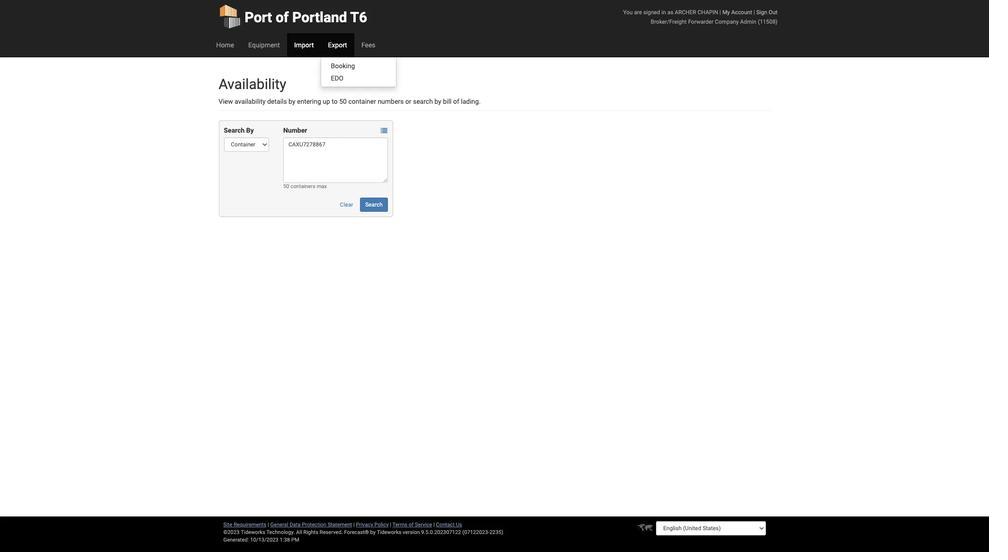 Task type: locate. For each thing, give the bounding box(es) containing it.
| up the 9.5.0.202307122
[[434, 522, 435, 528]]

signed
[[644, 9, 660, 16]]

terms of service link
[[393, 522, 432, 528]]

search
[[224, 127, 245, 134], [365, 201, 383, 208]]

2235)
[[490, 529, 503, 536]]

2 horizontal spatial of
[[453, 98, 460, 105]]

terms
[[393, 522, 408, 528]]

in
[[662, 9, 666, 16]]

2 horizontal spatial by
[[435, 98, 442, 105]]

| up forecast®
[[354, 522, 355, 528]]

of
[[276, 9, 289, 26], [453, 98, 460, 105], [409, 522, 414, 528]]

by
[[289, 98, 296, 105], [435, 98, 442, 105], [370, 529, 376, 536]]

50
[[339, 98, 347, 105], [283, 183, 289, 190]]

export button
[[321, 33, 354, 57]]

reserved.
[[320, 529, 343, 536]]

clear button
[[335, 198, 359, 212]]

edo
[[331, 74, 344, 82]]

contact
[[436, 522, 455, 528]]

1 horizontal spatial by
[[370, 529, 376, 536]]

by down privacy policy link
[[370, 529, 376, 536]]

port of portland t6
[[245, 9, 367, 26]]

|
[[720, 9, 721, 16], [754, 9, 755, 16], [268, 522, 269, 528], [354, 522, 355, 528], [390, 522, 391, 528], [434, 522, 435, 528]]

out
[[769, 9, 778, 16]]

(11508)
[[758, 18, 778, 25]]

1 horizontal spatial search
[[365, 201, 383, 208]]

0 horizontal spatial search
[[224, 127, 245, 134]]

50 right the to
[[339, 98, 347, 105]]

of inside "link"
[[276, 9, 289, 26]]

by
[[246, 127, 254, 134]]

privacy policy link
[[356, 522, 389, 528]]

container
[[349, 98, 376, 105]]

| up 'tideworks'
[[390, 522, 391, 528]]

admin
[[741, 18, 757, 25]]

sign
[[757, 9, 768, 16]]

1 vertical spatial 50
[[283, 183, 289, 190]]

site
[[223, 522, 232, 528]]

of right the port
[[276, 9, 289, 26]]

version
[[403, 529, 420, 536]]

1 horizontal spatial 50
[[339, 98, 347, 105]]

50 left containers on the top left of the page
[[283, 183, 289, 190]]

bill
[[443, 98, 452, 105]]

0 horizontal spatial 50
[[283, 183, 289, 190]]

port of portland t6 link
[[219, 0, 367, 33]]

1 horizontal spatial of
[[409, 522, 414, 528]]

search right clear
[[365, 201, 383, 208]]

broker/freight
[[651, 18, 687, 25]]

forecast®
[[344, 529, 369, 536]]

booking edo
[[331, 62, 355, 82]]

1 vertical spatial search
[[365, 201, 383, 208]]

10/13/2023
[[250, 537, 279, 543]]

by left "bill"
[[435, 98, 442, 105]]

of right "bill"
[[453, 98, 460, 105]]

search by
[[224, 127, 254, 134]]

0 horizontal spatial of
[[276, 9, 289, 26]]

account
[[732, 9, 753, 16]]

| left sign
[[754, 9, 755, 16]]

import button
[[287, 33, 321, 57]]

by right 'details'
[[289, 98, 296, 105]]

archer
[[675, 9, 697, 16]]

site requirements link
[[223, 522, 266, 528]]

requirements
[[234, 522, 266, 528]]

booking link
[[322, 60, 396, 72]]

0 vertical spatial of
[[276, 9, 289, 26]]

search left by
[[224, 127, 245, 134]]

you
[[623, 9, 633, 16]]

fees button
[[354, 33, 383, 57]]

view availability details by entering up to 50 container numbers or search by bill of lading.
[[219, 98, 481, 105]]

privacy
[[356, 522, 373, 528]]

of up the version
[[409, 522, 414, 528]]

search inside button
[[365, 201, 383, 208]]

my
[[723, 9, 730, 16]]

2 vertical spatial of
[[409, 522, 414, 528]]

search
[[413, 98, 433, 105]]

technology.
[[267, 529, 295, 536]]

0 vertical spatial search
[[224, 127, 245, 134]]

as
[[668, 9, 674, 16]]



Task type: vqa. For each thing, say whether or not it's contained in the screenshot.
Import popup button
yes



Task type: describe. For each thing, give the bounding box(es) containing it.
booking
[[331, 62, 355, 70]]

site requirements | general data protection statement | privacy policy | terms of service | contact us ©2023 tideworks technology. all rights reserved. forecast® by tideworks version 9.5.0.202307122 (07122023-2235) generated: 10/13/2023 1:38 pm
[[223, 522, 503, 543]]

t6
[[350, 9, 367, 26]]

home button
[[209, 33, 241, 57]]

number
[[283, 127, 307, 134]]

availability
[[219, 76, 286, 92]]

edo link
[[322, 72, 396, 84]]

or
[[406, 98, 412, 105]]

0 horizontal spatial by
[[289, 98, 296, 105]]

lading.
[[461, 98, 481, 105]]

all
[[296, 529, 302, 536]]

©2023 tideworks
[[223, 529, 265, 536]]

0 vertical spatial 50
[[339, 98, 347, 105]]

equipment
[[248, 41, 280, 49]]

| left the my
[[720, 9, 721, 16]]

sign out link
[[757, 9, 778, 16]]

you are signed in as archer chapin | my account | sign out broker/freight forwarder company admin (11508)
[[623, 9, 778, 25]]

generated:
[[223, 537, 249, 543]]

forwarder
[[688, 18, 714, 25]]

entering
[[297, 98, 321, 105]]

numbers
[[378, 98, 404, 105]]

protection
[[302, 522, 326, 528]]

search for search by
[[224, 127, 245, 134]]

contact us link
[[436, 522, 462, 528]]

to
[[332, 98, 338, 105]]

pm
[[291, 537, 299, 543]]

export
[[328, 41, 347, 49]]

clear
[[340, 201, 353, 208]]

are
[[634, 9, 642, 16]]

statement
[[328, 522, 352, 528]]

of inside the site requirements | general data protection statement | privacy policy | terms of service | contact us ©2023 tideworks technology. all rights reserved. forecast® by tideworks version 9.5.0.202307122 (07122023-2235) generated: 10/13/2023 1:38 pm
[[409, 522, 414, 528]]

data
[[290, 522, 301, 528]]

general
[[270, 522, 288, 528]]

service
[[415, 522, 432, 528]]

portland
[[292, 9, 347, 26]]

equipment button
[[241, 33, 287, 57]]

show list image
[[381, 128, 388, 134]]

my account link
[[723, 9, 753, 16]]

rights
[[304, 529, 318, 536]]

chapin
[[698, 9, 719, 16]]

| left the general
[[268, 522, 269, 528]]

fees
[[362, 41, 376, 49]]

home
[[216, 41, 234, 49]]

us
[[456, 522, 462, 528]]

search button
[[360, 198, 388, 212]]

import
[[294, 41, 314, 49]]

tideworks
[[377, 529, 402, 536]]

general data protection statement link
[[270, 522, 352, 528]]

details
[[267, 98, 287, 105]]

(07122023-
[[463, 529, 490, 536]]

view
[[219, 98, 233, 105]]

by inside the site requirements | general data protection statement | privacy policy | terms of service | contact us ©2023 tideworks technology. all rights reserved. forecast® by tideworks version 9.5.0.202307122 (07122023-2235) generated: 10/13/2023 1:38 pm
[[370, 529, 376, 536]]

9.5.0.202307122
[[421, 529, 461, 536]]

1 vertical spatial of
[[453, 98, 460, 105]]

up
[[323, 98, 330, 105]]

max
[[317, 183, 327, 190]]

policy
[[375, 522, 389, 528]]

company
[[715, 18, 739, 25]]

50 containers max
[[283, 183, 327, 190]]

Number text field
[[283, 137, 388, 183]]

1:38
[[280, 537, 290, 543]]

port
[[245, 9, 272, 26]]

availability
[[235, 98, 266, 105]]

containers
[[291, 183, 316, 190]]

search for search
[[365, 201, 383, 208]]



